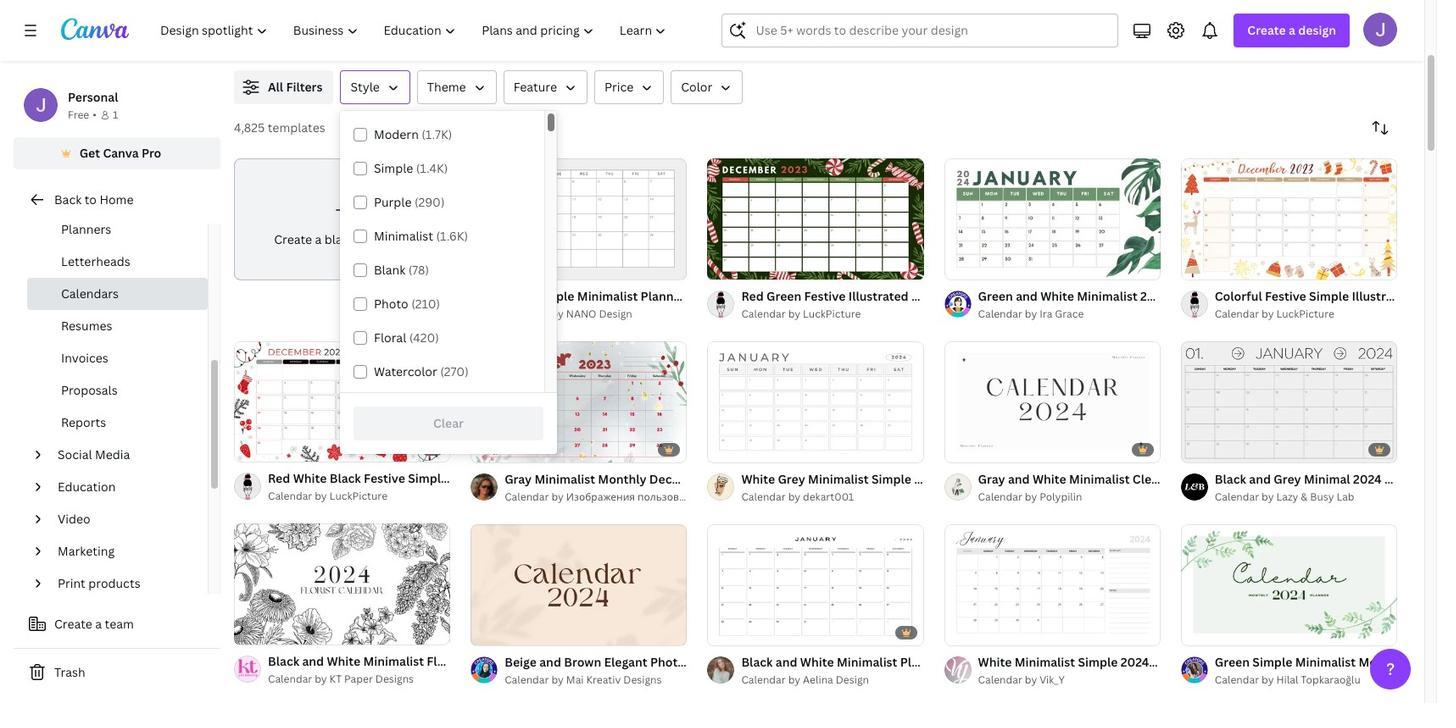 Task type: vqa. For each thing, say whether or not it's contained in the screenshot.


Task type: locate. For each thing, give the bounding box(es) containing it.
grey
[[778, 471, 806, 488], [1274, 471, 1302, 488]]

black for black and grey minimal 2024 calendar
[[1215, 471, 1247, 488]]

minimalist up topkaraoğlu on the right bottom of page
[[1296, 655, 1356, 671]]

photo down blank
[[374, 296, 409, 312]]

dekart001
[[803, 490, 854, 505]]

calendar
[[359, 231, 410, 247], [720, 288, 772, 304], [1172, 288, 1225, 304], [505, 307, 549, 321], [742, 307, 786, 321], [978, 307, 1023, 321], [1215, 307, 1260, 321], [744, 471, 796, 488], [997, 471, 1050, 488], [1252, 471, 1304, 488], [1385, 471, 1437, 488], [268, 490, 312, 504], [505, 490, 549, 505], [742, 490, 786, 505], [978, 490, 1023, 505], [1215, 490, 1260, 505], [561, 654, 613, 670], [719, 655, 772, 671], [1031, 655, 1083, 671], [1204, 655, 1256, 671], [268, 673, 312, 687], [505, 673, 549, 688], [742, 673, 786, 688], [978, 673, 1023, 688], [1215, 673, 1260, 688]]

1 for white minimalist simple 2024 monthly calendar
[[956, 626, 961, 638]]

0 horizontal spatial calendar by luckpicture
[[268, 490, 388, 504]]

black up the calendar by lazy & busy lab link on the bottom
[[1215, 471, 1247, 488]]

gray and white minimalist clean 2024 monthly calendar image
[[945, 341, 1161, 463]]

white up calendar by vik_y 'link'
[[978, 655, 1012, 671]]

a for design
[[1289, 22, 1296, 38]]

black inside black and white minimalist floral illustration 2024 calendar calendar by kt paper designs
[[268, 654, 299, 670]]

design inside black and white minimalist planner 2024 monthly calendar calendar by aelina design
[[836, 673, 869, 688]]

video link
[[51, 504, 198, 536]]

minimalist inside gray minimalist monthly december 2023 calendar calendar by изображения пользователя мaria krasnova
[[535, 471, 595, 488]]

planners
[[61, 221, 111, 237]]

minimalist up "изображения"
[[535, 471, 595, 488]]

floral (420)
[[374, 330, 439, 346]]

1 horizontal spatial a
[[315, 231, 322, 247]]

floral
[[374, 330, 407, 346], [427, 654, 460, 670]]

modern (1.7k)
[[374, 126, 452, 142]]

clear button
[[354, 407, 544, 441]]

design
[[1299, 22, 1337, 38]]

0 horizontal spatial a
[[95, 617, 102, 633]]

beige and brown elegant photo 2024 calendar link
[[505, 654, 772, 672]]

1 of 12
[[956, 259, 985, 272], [720, 443, 749, 455], [1193, 443, 1222, 455], [720, 626, 749, 638], [956, 626, 985, 638]]

grey inside black and grey minimal 2024 calendar calendar by lazy & busy lab
[[1274, 471, 1302, 488]]

1 of 12 link for white minimalist simple 2024 monthly calendar
[[945, 525, 1161, 646]]

black for black and white minimalist floral illustration 2024 calendar
[[268, 654, 299, 670]]

team
[[105, 617, 134, 633]]

2024 inside 'gray and white minimalist clean 2024 monthly calendar calendar by polypilin'
[[1169, 471, 1197, 488]]

calendar by изображения пользователя мaria krasnova link
[[505, 489, 785, 506]]

and inside black and white minimalist planner 2024 monthly calendar calendar by aelina design
[[776, 655, 798, 671]]

calendar by luckpicture for grey
[[742, 307, 861, 321]]

white inside 'gray and white minimalist clean 2024 monthly calendar calendar by polypilin'
[[1033, 471, 1067, 488]]

color button
[[671, 70, 743, 104]]

create down the print on the bottom
[[54, 617, 92, 633]]

photo
[[374, 296, 409, 312], [650, 655, 685, 671]]

0 horizontal spatial floral
[[374, 330, 407, 346]]

1 for black and grey minimal 2024 calendar
[[1193, 443, 1198, 455]]

gray for gray minimalist monthly december 2023 calendar
[[505, 471, 532, 488]]

gray minimalist monthly december 2023 calendar image
[[471, 341, 687, 463]]

floral left (420)
[[374, 330, 407, 346]]

clean
[[1133, 471, 1166, 488]]

1 vertical spatial floral
[[427, 654, 460, 670]]

4,825
[[234, 120, 265, 136]]

white up ira
[[1041, 288, 1075, 304]]

by
[[552, 307, 564, 321], [789, 307, 801, 321], [1025, 307, 1038, 321], [1262, 307, 1274, 321], [315, 490, 327, 504], [552, 490, 564, 505], [789, 490, 801, 505], [1025, 490, 1038, 505], [1262, 490, 1274, 505], [315, 673, 327, 687], [552, 673, 564, 688], [789, 673, 801, 688], [1025, 673, 1038, 688], [1262, 673, 1274, 688]]

white for green and white minimalist 2024 calendar
[[1041, 288, 1075, 304]]

calendar by luckpicture for and
[[1215, 307, 1335, 321]]

green
[[978, 288, 1013, 304], [1215, 655, 1250, 671]]

minimalist up calendar by nano design link
[[577, 288, 638, 304]]

2 designs from the left
[[624, 673, 662, 688]]

and up the calendar by lazy & busy lab link on the bottom
[[1250, 471, 1271, 488]]

planner
[[641, 288, 686, 304], [901, 655, 945, 671]]

мaria
[[710, 490, 737, 505]]

1 horizontal spatial grey
[[1274, 471, 1302, 488]]

green and white minimalist 2024 calendar image
[[945, 158, 1161, 280]]

resumes
[[61, 318, 112, 334]]

of for white grey minimalist simple 2024 monthly calendar
[[727, 443, 736, 455]]

and for black and grey minimal 2024 calendar
[[1250, 471, 1271, 488]]

1 vertical spatial planner
[[901, 655, 945, 671]]

0 vertical spatial floral
[[374, 330, 407, 346]]

watercolor (270)
[[374, 364, 469, 380]]

0 vertical spatial planner
[[641, 288, 686, 304]]

blank
[[325, 231, 356, 247]]

minimalist up vik_y
[[1015, 655, 1076, 671]]

and inside beige and brown elegant photo 2024 calendar calendar by mai kreativ designs
[[540, 655, 561, 671]]

(78)
[[409, 262, 429, 278]]

1 vertical spatial 2023
[[712, 471, 741, 488]]

black and white minimalist floral illustration 2024 calendar link
[[268, 653, 613, 672]]

0 horizontal spatial grey
[[778, 471, 806, 488]]

theme
[[427, 79, 466, 95]]

0 horizontal spatial black
[[268, 654, 299, 670]]

1 horizontal spatial black
[[742, 655, 773, 671]]

white inside white grey minimalist simple 2024 monthly calendar calendar by dekart001
[[742, 471, 775, 488]]

12 for black and grey minimal 2024 calendar
[[1212, 443, 1222, 455]]

white up kt
[[327, 654, 361, 670]]

0 vertical spatial design
[[599, 307, 632, 321]]

(1.6k)
[[436, 228, 468, 244]]

all filters
[[268, 79, 323, 95]]

design down gray simple minimalist planner 2023 calendar link
[[599, 307, 632, 321]]

white inside black and white minimalist floral illustration 2024 calendar calendar by kt paper designs
[[327, 654, 361, 670]]

(1.7k)
[[422, 126, 452, 142]]

of for black and white minimalist planner 2024 monthly calendar
[[727, 626, 736, 638]]

1 vertical spatial green
[[1215, 655, 1250, 671]]

1 vertical spatial photo
[[650, 655, 685, 671]]

of
[[964, 259, 973, 272], [727, 443, 736, 455], [964, 443, 973, 455], [1200, 443, 1210, 455], [490, 626, 499, 638], [727, 626, 736, 638], [964, 626, 973, 638], [1200, 626, 1210, 638], [253, 626, 263, 639]]

1 grey from the left
[[778, 471, 806, 488]]

2023 for december
[[712, 471, 741, 488]]

minimalist up blank (78)
[[374, 228, 433, 244]]

create inside create a team button
[[54, 617, 92, 633]]

trash
[[54, 665, 85, 681]]

1 horizontal spatial planner
[[901, 655, 945, 671]]

2023 for planner
[[689, 288, 717, 304]]

planner inside black and white minimalist planner 2024 monthly calendar calendar by aelina design
[[901, 655, 945, 671]]

designs inside beige and brown elegant photo 2024 calendar calendar by mai kreativ designs
[[624, 673, 662, 688]]

a inside button
[[95, 617, 102, 633]]

grey up lazy
[[1274, 471, 1302, 488]]

1 for gray and white minimalist clean 2024 monthly calendar
[[956, 443, 961, 455]]

minimalist up calendar by dekart001 "link"
[[808, 471, 869, 488]]

by inside beige and brown elegant photo 2024 calendar calendar by mai kreativ designs
[[552, 673, 564, 688]]

1 horizontal spatial create
[[274, 231, 312, 247]]

and up the calendar by polypilin link
[[1008, 471, 1030, 488]]

minimalist up the calendar by aelina design link
[[837, 655, 898, 671]]

gray simple minimalist planner 2023 calendar link
[[505, 287, 772, 306]]

simple up nano
[[535, 288, 575, 304]]

create inside create a blank calendar element
[[274, 231, 312, 247]]

simple inside gray simple minimalist planner 2023 calendar calendar by nano design
[[535, 288, 575, 304]]

1 of 12 link for black and white minimalist planner 2024 monthly calendar
[[708, 525, 924, 646]]

photo right elegant
[[650, 655, 685, 671]]

minimalist inside white minimalist simple 2024 monthly calendar calendar by vik_y
[[1015, 655, 1076, 671]]

all filters button
[[234, 70, 334, 104]]

and right "beige"
[[540, 655, 561, 671]]

red green festive illustrated holiday candy december 2023 monthly calendar image
[[708, 158, 924, 280]]

simple up calendar by dekart001 "link"
[[872, 471, 912, 488]]

create left blank
[[274, 231, 312, 247]]

hilal
[[1277, 673, 1299, 688]]

calendar by polypilin link
[[978, 489, 1161, 506]]

2 grey from the left
[[1274, 471, 1302, 488]]

4,825 templates
[[234, 120, 325, 136]]

black up calendar by kt paper designs link at the bottom left of page
[[268, 654, 299, 670]]

1 horizontal spatial floral
[[427, 654, 460, 670]]

luckpicture
[[803, 307, 861, 321], [1277, 307, 1335, 321], [330, 490, 388, 504]]

0 horizontal spatial design
[[599, 307, 632, 321]]

1 horizontal spatial calendar by luckpicture
[[742, 307, 861, 321]]

calendar by nano design link
[[505, 306, 687, 323]]

12 for green and white minimalist 2024 calendar
[[975, 259, 985, 272]]

1 of 12 for white grey minimalist simple 2024 monthly calendar
[[720, 443, 749, 455]]

13 for beige
[[502, 626, 512, 638]]

1 vertical spatial design
[[836, 673, 869, 688]]

designs
[[376, 673, 414, 687], [624, 673, 662, 688]]

floral left illustration
[[427, 654, 460, 670]]

2 horizontal spatial create
[[1248, 22, 1286, 38]]

calendar templates image
[[1036, 0, 1398, 50]]

black inside black and grey minimal 2024 calendar calendar by lazy & busy lab
[[1215, 471, 1247, 488]]

simple up calendar by vik_y 'link'
[[1078, 655, 1118, 671]]

a left blank
[[315, 231, 322, 247]]

vik_y
[[1040, 673, 1065, 688]]

gray for gray and white minimalist clean 2024 monthly calendar
[[978, 471, 1006, 488]]

12
[[975, 259, 985, 272], [738, 443, 749, 455], [1212, 443, 1222, 455], [738, 626, 749, 638], [975, 626, 985, 638]]

12 for white minimalist simple 2024 monthly calendar
[[975, 626, 985, 638]]

green simple minimalist monthly calen calendar by hilal topkaraoğlu
[[1215, 655, 1438, 688]]

2 vertical spatial create
[[54, 617, 92, 633]]

white inside black and white minimalist planner 2024 monthly calendar calendar by aelina design
[[801, 655, 834, 671]]

1 horizontal spatial calendar by luckpicture link
[[742, 306, 924, 323]]

white inside green and white minimalist 2024 calendar calendar by ira grace
[[1041, 288, 1075, 304]]

0 vertical spatial green
[[978, 288, 1013, 304]]

by inside white grey minimalist simple 2024 monthly calendar calendar by dekart001
[[789, 490, 801, 505]]

white for black and white minimalist planner 2024 monthly calendar
[[801, 655, 834, 671]]

1 of 13 link for black
[[234, 524, 451, 647]]

white up polypilin on the bottom of page
[[1033, 471, 1067, 488]]

and for black and white minimalist planner 2024 monthly calendar
[[776, 655, 798, 671]]

by inside the green simple minimalist monthly calen calendar by hilal topkaraoğlu
[[1262, 673, 1274, 688]]

2 horizontal spatial calendar by luckpicture link
[[1215, 306, 1398, 323]]

0 horizontal spatial create
[[54, 617, 92, 633]]

green inside green and white minimalist 2024 calendar calendar by ira grace
[[978, 288, 1013, 304]]

of for black and grey minimal 2024 calendar
[[1200, 443, 1210, 455]]

minimalist up grace
[[1077, 288, 1138, 304]]

designs down beige and brown elegant photo 2024 calendar link
[[624, 673, 662, 688]]

1 horizontal spatial designs
[[624, 673, 662, 688]]

gray and white minimalist clean 2024 monthly calendar link
[[978, 471, 1304, 489]]

and up the calendar by aelina design link
[[776, 655, 798, 671]]

and up calendar by ira grace link
[[1016, 288, 1038, 304]]

beige and brown elegant photo 2024 calendar calendar by mai kreativ designs
[[505, 655, 772, 688]]

2 horizontal spatial black
[[1215, 471, 1247, 488]]

social media link
[[51, 439, 198, 472]]

green up calendar by ira grace link
[[978, 288, 1013, 304]]

1 for green and white minimalist 2024 calendar
[[956, 259, 961, 272]]

green inside the green simple minimalist monthly calen calendar by hilal topkaraoğlu
[[1215, 655, 1250, 671]]

2 horizontal spatial a
[[1289, 22, 1296, 38]]

white grey minimalist simple 2024 monthly calendar link
[[742, 471, 1050, 489]]

december
[[650, 471, 710, 488]]

elegant
[[604, 655, 648, 671]]

minimalist up the calendar by polypilin link
[[1070, 471, 1130, 488]]

2 vertical spatial a
[[95, 617, 102, 633]]

2 horizontal spatial luckpicture
[[1277, 307, 1335, 321]]

top level navigation element
[[149, 14, 681, 47]]

white for black and white minimalist floral illustration 2024 calendar
[[327, 654, 361, 670]]

1 horizontal spatial green
[[1215, 655, 1250, 671]]

and inside black and white minimalist floral illustration 2024 calendar calendar by kt paper designs
[[302, 654, 324, 670]]

2 horizontal spatial calendar by luckpicture
[[1215, 307, 1335, 321]]

0 horizontal spatial designs
[[376, 673, 414, 687]]

monthly inside gray minimalist monthly december 2023 calendar calendar by изображения пользователя мaria krasnova
[[598, 471, 647, 488]]

and inside black and grey minimal 2024 calendar calendar by lazy & busy lab
[[1250, 471, 1271, 488]]

and for black and white minimalist floral illustration 2024 calendar
[[302, 654, 324, 670]]

calendar by luckpicture link
[[742, 306, 924, 323], [1215, 306, 1398, 323], [268, 489, 451, 506]]

12 for black and white minimalist planner 2024 monthly calendar
[[738, 626, 749, 638]]

(210)
[[412, 296, 440, 312]]

&
[[1301, 490, 1308, 505]]

get canva pro button
[[14, 137, 221, 170]]

black inside black and white minimalist planner 2024 monthly calendar calendar by aelina design
[[742, 655, 773, 671]]

designs right paper
[[376, 673, 414, 687]]

gray inside 'gray and white minimalist clean 2024 monthly calendar calendar by polypilin'
[[978, 471, 1006, 488]]

education
[[58, 479, 116, 495]]

2023
[[689, 288, 717, 304], [712, 471, 741, 488]]

minimal
[[1304, 471, 1351, 488]]

13
[[975, 443, 986, 455], [502, 626, 512, 638], [1212, 626, 1222, 638], [265, 626, 275, 639]]

home
[[100, 192, 134, 208]]

gray for gray simple minimalist planner 2023 calendar
[[505, 288, 532, 304]]

kt
[[330, 673, 342, 687]]

0 vertical spatial 2023
[[689, 288, 717, 304]]

minimalist up calendar by kt paper designs link at the bottom left of page
[[363, 654, 424, 670]]

2024 inside green and white minimalist 2024 calendar calendar by ira grace
[[1141, 288, 1169, 304]]

create
[[1248, 22, 1286, 38], [274, 231, 312, 247], [54, 617, 92, 633]]

a inside dropdown button
[[1289, 22, 1296, 38]]

simple up hilal
[[1253, 655, 1293, 671]]

calendar inside the green simple minimalist monthly calen calendar by hilal topkaraoğlu
[[1215, 673, 1260, 688]]

13 for green
[[1212, 626, 1222, 638]]

style button
[[340, 70, 410, 104]]

planners link
[[27, 214, 208, 246]]

1 designs from the left
[[376, 673, 414, 687]]

and up calendar by kt paper designs link at the bottom left of page
[[302, 654, 324, 670]]

minimalist inside green and white minimalist 2024 calendar calendar by ira grace
[[1077, 288, 1138, 304]]

simple inside white minimalist simple 2024 monthly calendar calendar by vik_y
[[1078, 655, 1118, 671]]

gray
[[505, 288, 532, 304], [505, 471, 532, 488], [978, 471, 1006, 488]]

a left design
[[1289, 22, 1296, 38]]

and inside 'gray and white minimalist clean 2024 monthly calendar calendar by polypilin'
[[1008, 471, 1030, 488]]

1 for black and white minimalist floral illustration 2024 calendar
[[246, 626, 251, 639]]

feature button
[[504, 70, 588, 104]]

white for gray and white minimalist clean 2024 monthly calendar
[[1033, 471, 1067, 488]]

black and white minimalist floral illustration 2024 calendar calendar by kt paper designs
[[268, 654, 613, 687]]

calendar by luckpicture
[[742, 307, 861, 321], [1215, 307, 1335, 321], [268, 490, 388, 504]]

and for green and white minimalist 2024 calendar
[[1016, 288, 1038, 304]]

1 horizontal spatial photo
[[650, 655, 685, 671]]

1 vertical spatial create
[[274, 231, 312, 247]]

a left team
[[95, 617, 102, 633]]

white up aelina at right bottom
[[801, 655, 834, 671]]

gray minimalist monthly december 2023 calendar calendar by изображения пользователя мaria krasnova
[[505, 471, 796, 505]]

(290)
[[415, 194, 445, 210]]

1 horizontal spatial design
[[836, 673, 869, 688]]

0 vertical spatial create
[[1248, 22, 1286, 38]]

white up krasnova
[[742, 471, 775, 488]]

filters
[[286, 79, 323, 95]]

jacob simon image
[[1364, 13, 1398, 47]]

design right aelina at right bottom
[[836, 673, 869, 688]]

gray inside gray minimalist monthly december 2023 calendar calendar by изображения пользователя мaria krasnova
[[505, 471, 532, 488]]

create a team button
[[14, 608, 221, 642]]

all
[[268, 79, 283, 95]]

1 of 13 link for gray
[[945, 341, 1161, 463]]

1 of 13 for green
[[1193, 626, 1222, 638]]

beige and brown elegant photo 2024 calendar image
[[471, 525, 687, 646]]

create inside the create a design dropdown button
[[1248, 22, 1286, 38]]

0 horizontal spatial green
[[978, 288, 1013, 304]]

green up calendar by hilal topkaraoğlu link at the right of the page
[[1215, 655, 1250, 671]]

black up the calendar by aelina design link
[[742, 655, 773, 671]]

2023 inside gray minimalist monthly december 2023 calendar calendar by изображения пользователя мaria krasnova
[[712, 471, 741, 488]]

2023 inside gray simple minimalist planner 2023 calendar calendar by nano design
[[689, 288, 717, 304]]

1 vertical spatial a
[[315, 231, 322, 247]]

1 of 12 link for white grey minimalist simple 2024 monthly calendar
[[708, 341, 924, 463]]

calendar by luckpicture link for minimalist
[[742, 306, 924, 323]]

create left design
[[1248, 22, 1286, 38]]

None search field
[[722, 14, 1119, 47]]

minimalist inside the green simple minimalist monthly calen calendar by hilal topkaraoğlu
[[1296, 655, 1356, 671]]

green for green and white minimalist 2024 calendar
[[978, 288, 1013, 304]]

1 of 13 for beige
[[483, 626, 512, 638]]

1 horizontal spatial luckpicture
[[803, 307, 861, 321]]

0 horizontal spatial photo
[[374, 296, 409, 312]]

0 vertical spatial a
[[1289, 22, 1296, 38]]

and inside green and white minimalist 2024 calendar calendar by ira grace
[[1016, 288, 1038, 304]]

2024 inside black and white minimalist floral illustration 2024 calendar calendar by kt paper designs
[[530, 654, 558, 670]]

create for create a blank calendar
[[274, 231, 312, 247]]

back to home
[[54, 192, 134, 208]]

0 horizontal spatial planner
[[641, 288, 686, 304]]

1 of 13 for gray
[[956, 443, 986, 455]]

gray inside gray simple minimalist planner 2023 calendar calendar by nano design
[[505, 288, 532, 304]]

grey up krasnova
[[778, 471, 806, 488]]

letterheads
[[61, 254, 130, 270]]



Task type: describe. For each thing, give the bounding box(es) containing it.
invoices
[[61, 350, 108, 366]]

minimalist inside white grey minimalist simple 2024 monthly calendar calendar by dekart001
[[808, 471, 869, 488]]

by inside black and grey minimal 2024 calendar calendar by lazy & busy lab
[[1262, 490, 1274, 505]]

monthly inside white minimalist simple 2024 monthly calendar calendar by vik_y
[[1152, 655, 1201, 671]]

marketing
[[58, 544, 115, 560]]

to
[[85, 192, 97, 208]]

1 of 13 link for green
[[1181, 525, 1398, 646]]

reports link
[[27, 407, 208, 439]]

by inside gray minimalist monthly december 2023 calendar calendar by изображения пользователя мaria krasnova
[[552, 490, 564, 505]]

education link
[[51, 472, 198, 504]]

white minimalist simple 2024 monthly calendar image
[[945, 525, 1161, 646]]

create a blank calendar element
[[234, 159, 451, 280]]

calendar by dekart001 link
[[742, 489, 924, 506]]

gray simple minimalist planner 2023 calendar image
[[471, 158, 687, 280]]

marketing link
[[51, 536, 198, 568]]

black and white minimalist floral illustration 2024 calendar image
[[234, 524, 451, 646]]

white minimalist simple 2024 monthly calendar calendar by vik_y
[[978, 655, 1256, 688]]

by inside black and white minimalist planner 2024 monthly calendar calendar by aelina design
[[789, 673, 801, 688]]

0 horizontal spatial luckpicture
[[330, 490, 388, 504]]

by inside gray simple minimalist planner 2023 calendar calendar by nano design
[[552, 307, 564, 321]]

media
[[95, 447, 130, 463]]

price button
[[595, 70, 664, 104]]

create a team
[[54, 617, 134, 633]]

black for black and white minimalist planner 2024 monthly calendar
[[742, 655, 773, 671]]

by inside green and white minimalist 2024 calendar calendar by ira grace
[[1025, 307, 1038, 321]]

13 for gray
[[975, 443, 986, 455]]

simple (1.4k)
[[374, 160, 448, 176]]

minimalist inside black and white minimalist floral illustration 2024 calendar calendar by kt paper designs
[[363, 654, 424, 670]]

theme button
[[417, 70, 497, 104]]

brown
[[564, 655, 602, 671]]

of for gray and white minimalist clean 2024 monthly calendar
[[964, 443, 973, 455]]

canva
[[103, 145, 139, 161]]

photo inside beige and brown elegant photo 2024 calendar calendar by mai kreativ designs
[[650, 655, 685, 671]]

Search search field
[[756, 14, 1108, 47]]

of for green and white minimalist 2024 calendar
[[964, 259, 973, 272]]

1 for white grey minimalist simple 2024 monthly calendar
[[720, 443, 725, 455]]

letterheads link
[[27, 246, 208, 278]]

design inside gray simple minimalist planner 2023 calendar calendar by nano design
[[599, 307, 632, 321]]

purple
[[374, 194, 412, 210]]

green simple minimalist monthly calendar image
[[1181, 525, 1398, 646]]

2024 inside black and white minimalist planner 2024 monthly calendar calendar by aelina design
[[948, 655, 977, 671]]

green for green simple minimalist monthly calen
[[1215, 655, 1250, 671]]

calendar by kt paper designs link
[[268, 672, 451, 689]]

gray and white minimalist clean 2024 monthly calendar calendar by polypilin
[[978, 471, 1304, 505]]

red white black festive simple illustrated christmas holiday decor december 2023 monthly calendar image
[[234, 341, 451, 463]]

изображения
[[566, 490, 635, 505]]

white grey minimalist simple 2024 monthly calendar calendar by dekart001
[[742, 471, 1050, 505]]

create for create a design
[[1248, 22, 1286, 38]]

0 vertical spatial photo
[[374, 296, 409, 312]]

lazy
[[1277, 490, 1299, 505]]

of for beige and brown elegant photo 2024 calendar
[[490, 626, 499, 638]]

calendar by mai kreativ designs link
[[505, 672, 687, 689]]

polypilin
[[1040, 490, 1083, 505]]

create a design
[[1248, 22, 1337, 38]]

invoices link
[[27, 343, 208, 375]]

calendars
[[61, 286, 119, 302]]

calendar by hilal topkaraoğlu link
[[1215, 672, 1398, 689]]

colorful festive simple illustrated christmas holiday decor december 2023 monthly calendar image
[[1181, 158, 1398, 280]]

and for gray and white minimalist clean 2024 monthly calendar
[[1008, 471, 1030, 488]]

personal
[[68, 89, 118, 105]]

nano
[[566, 307, 597, 321]]

grey inside white grey minimalist simple 2024 monthly calendar calendar by dekart001
[[778, 471, 806, 488]]

black and grey minimal 2024 calendar calendar by lazy & busy lab
[[1215, 471, 1437, 505]]

trash link
[[14, 656, 221, 690]]

social media
[[58, 447, 130, 463]]

a for team
[[95, 617, 102, 633]]

gray minimalist monthly december 2023 calendar link
[[505, 471, 796, 489]]

blank (78)
[[374, 262, 429, 278]]

of for black and white minimalist floral illustration 2024 calendar
[[253, 626, 263, 639]]

back
[[54, 192, 82, 208]]

by inside white minimalist simple 2024 monthly calendar calendar by vik_y
[[1025, 673, 1038, 688]]

pro
[[142, 145, 161, 161]]

create a blank calendar
[[274, 231, 410, 247]]

white inside white minimalist simple 2024 monthly calendar calendar by vik_y
[[978, 655, 1012, 671]]

by inside 'gray and white minimalist clean 2024 monthly calendar calendar by polypilin'
[[1025, 490, 1038, 505]]

minimalist (1.6k)
[[374, 228, 468, 244]]

grace
[[1055, 307, 1084, 321]]

free
[[68, 108, 89, 122]]

black and white minimalist planner 2024 monthly calendar calendar by aelina design
[[742, 655, 1083, 688]]

1 for green simple minimalist monthly calen
[[1193, 626, 1198, 638]]

luckpicture for minimalist
[[803, 307, 861, 321]]

simple inside the green simple minimalist monthly calen calendar by hilal topkaraoğlu
[[1253, 655, 1293, 671]]

1 of 12 for green and white minimalist 2024 calendar
[[956, 259, 985, 272]]

modern
[[374, 126, 419, 142]]

12 for white grey minimalist simple 2024 monthly calendar
[[738, 443, 749, 455]]

1 of 12 for black and white minimalist planner 2024 monthly calendar
[[720, 626, 749, 638]]

of for white minimalist simple 2024 monthly calendar
[[964, 626, 973, 638]]

watercolor
[[374, 364, 437, 380]]

reports
[[61, 415, 106, 431]]

0 horizontal spatial calendar by luckpicture link
[[268, 489, 451, 506]]

and for beige and brown elegant photo 2024 calendar
[[540, 655, 561, 671]]

by inside black and white minimalist floral illustration 2024 calendar calendar by kt paper designs
[[315, 673, 327, 687]]

luckpicture for grey
[[1277, 307, 1335, 321]]

products
[[88, 576, 140, 592]]

1 of 13 link for beige
[[471, 525, 687, 646]]

minimalist inside black and white minimalist planner 2024 monthly calendar calendar by aelina design
[[837, 655, 898, 671]]

price
[[605, 79, 634, 95]]

monthly inside 'gray and white minimalist clean 2024 monthly calendar calendar by polypilin'
[[1200, 471, 1249, 488]]

get
[[79, 145, 100, 161]]

planner inside gray simple minimalist planner 2023 calendar calendar by nano design
[[641, 288, 686, 304]]

black and grey minimal 2024 calendar link
[[1215, 471, 1437, 489]]

•
[[93, 108, 97, 122]]

calendar by vik_y link
[[978, 672, 1161, 689]]

1 of 12 link for black and grey minimal 2024 calendar
[[1181, 341, 1398, 463]]

feature
[[514, 79, 557, 95]]

style
[[351, 79, 380, 95]]

of for green simple minimalist monthly calen
[[1200, 626, 1210, 638]]

a for blank
[[315, 231, 322, 247]]

green simple minimalist monthly calen link
[[1215, 654, 1438, 672]]

blank
[[374, 262, 406, 278]]

2024 inside beige and brown elegant photo 2024 calendar calendar by mai kreativ designs
[[688, 655, 717, 671]]

Sort by button
[[1364, 111, 1398, 145]]

calendar by aelina design link
[[742, 672, 924, 689]]

2024 inside white grey minimalist simple 2024 monthly calendar calendar by dekart001
[[915, 471, 943, 488]]

2024 inside black and grey minimal 2024 calendar calendar by lazy & busy lab
[[1354, 471, 1382, 488]]

calendar by ira grace link
[[978, 306, 1161, 323]]

print products
[[58, 576, 140, 592]]

templates
[[268, 120, 325, 136]]

create a blank calendar link
[[234, 159, 451, 280]]

color
[[681, 79, 713, 95]]

(270)
[[440, 364, 469, 380]]

minimalist inside gray simple minimalist planner 2023 calendar calendar by nano design
[[577, 288, 638, 304]]

1 of 12 for white minimalist simple 2024 monthly calendar
[[956, 626, 985, 638]]

green and white minimalist 2024 calendar calendar by ira grace
[[978, 288, 1225, 321]]

create for create a team
[[54, 617, 92, 633]]

calendar by luckpicture link for grey
[[1215, 306, 1398, 323]]

white grey minimalist simple 2024 monthly calendar image
[[708, 341, 924, 463]]

free •
[[68, 108, 97, 122]]

1 of 12 for black and grey minimal 2024 calendar
[[1193, 443, 1222, 455]]

designs inside black and white minimalist floral illustration 2024 calendar calendar by kt paper designs
[[376, 673, 414, 687]]

1 of 12 link for green and white minimalist 2024 calendar
[[945, 158, 1161, 280]]

13 for black
[[265, 626, 275, 639]]

print products link
[[51, 568, 198, 601]]

mai
[[566, 673, 584, 688]]

monthly inside white grey minimalist simple 2024 monthly calendar calendar by dekart001
[[946, 471, 994, 488]]

video
[[58, 511, 90, 528]]

busy
[[1311, 490, 1335, 505]]

monthly inside black and white minimalist planner 2024 monthly calendar calendar by aelina design
[[980, 655, 1028, 671]]

print
[[58, 576, 86, 592]]

calen
[[1411, 655, 1438, 671]]

black and white minimalist planner 2024 monthly calendar image
[[708, 525, 924, 646]]

black and grey minimal 2024 calendar image
[[1181, 341, 1398, 463]]

minimalist inside 'gray and white minimalist clean 2024 monthly calendar calendar by polypilin'
[[1070, 471, 1130, 488]]

lab
[[1337, 490, 1355, 505]]

(420)
[[409, 330, 439, 346]]

topkaraoğlu
[[1301, 673, 1361, 688]]

simple inside white grey minimalist simple 2024 monthly calendar calendar by dekart001
[[872, 471, 912, 488]]

floral inside black and white minimalist floral illustration 2024 calendar calendar by kt paper designs
[[427, 654, 460, 670]]

2024 inside white minimalist simple 2024 monthly calendar calendar by vik_y
[[1121, 655, 1150, 671]]

1 for black and white minimalist planner 2024 monthly calendar
[[720, 626, 725, 638]]

1 of 13 for black
[[246, 626, 275, 639]]

photo (210)
[[374, 296, 440, 312]]

simple up purple
[[374, 160, 413, 176]]

monthly inside the green simple minimalist monthly calen calendar by hilal topkaraoğlu
[[1359, 655, 1408, 671]]

1 for beige and brown elegant photo 2024 calendar
[[483, 626, 488, 638]]



